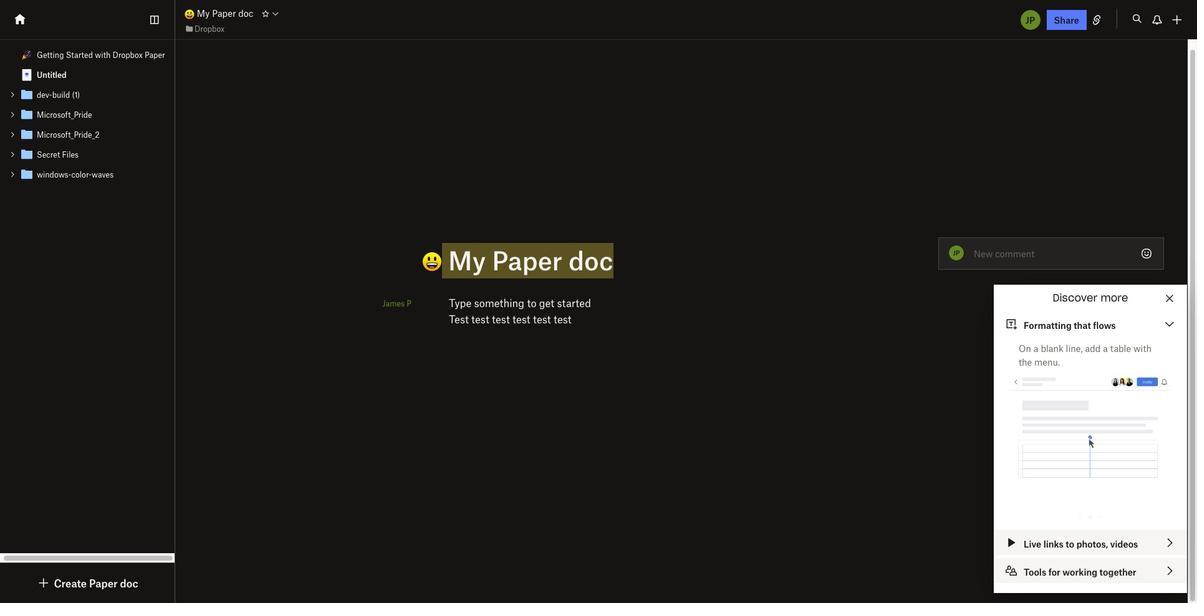Task type: locate. For each thing, give the bounding box(es) containing it.
template content image down party popper icon
[[19, 67, 34, 82]]

tools for working together button
[[994, 559, 1188, 584]]

0 horizontal spatial doc
[[120, 578, 138, 590]]

2 vertical spatial template content image
[[19, 147, 34, 162]]

0 vertical spatial with
[[95, 50, 111, 60]]

2 expand folder image from the top
[[8, 130, 17, 139]]

my
[[197, 8, 210, 19], [449, 245, 486, 276]]

dropbox
[[195, 24, 225, 34], [113, 50, 143, 60]]

create paper doc
[[54, 578, 138, 590]]

expand folder image
[[8, 110, 17, 119], [8, 150, 17, 159]]

2 vertical spatial expand folder image
[[8, 170, 17, 179]]

1 vertical spatial doc
[[569, 245, 614, 276]]

0 horizontal spatial my paper doc
[[195, 8, 253, 19]]

0 horizontal spatial a
[[1034, 343, 1039, 354]]

my paper doc link
[[185, 6, 253, 20]]

1 test from the left
[[472, 313, 489, 326]]

1 vertical spatial my
[[449, 245, 486, 276]]

1 vertical spatial expand folder image
[[8, 150, 17, 159]]

discover
[[1053, 293, 1098, 303]]

microsoft_pride_2 link
[[0, 125, 175, 145]]

files
[[62, 150, 79, 160]]

3 test from the left
[[513, 313, 531, 326]]

expand folder image for microsoft_pride_2
[[8, 130, 17, 139]]

template content image
[[19, 67, 34, 82], [19, 127, 34, 142], [19, 167, 34, 182]]

my paper doc
[[195, 8, 253, 19], [442, 245, 614, 276]]

a right on
[[1034, 343, 1039, 354]]

3 template content image from the top
[[19, 167, 34, 182]]

paper inside my paper doc link
[[212, 8, 236, 19]]

template content image for microsoft_pride
[[19, 107, 34, 122]]

0 vertical spatial expand folder image
[[8, 90, 17, 99]]

getting
[[37, 50, 64, 60]]

template content image left windows- on the top left of the page
[[19, 167, 34, 182]]

0 vertical spatial to
[[527, 297, 537, 309]]

live links to photos, videos link
[[994, 531, 1188, 556]]

1 vertical spatial dropbox
[[113, 50, 143, 60]]

0 vertical spatial template content image
[[19, 87, 34, 102]]

with right started
[[95, 50, 111, 60]]

secret files
[[37, 150, 79, 160]]

dropbox down my paper doc link
[[195, 24, 225, 34]]

grinning face with big eyes image
[[185, 9, 195, 19]]

menu.
[[1035, 357, 1061, 368]]

template content image left the dev-
[[19, 87, 34, 102]]

my up type
[[449, 245, 486, 276]]

1 vertical spatial with
[[1134, 343, 1152, 354]]

discover more
[[1053, 293, 1129, 303]]

2 vertical spatial template content image
[[19, 167, 34, 182]]

on a blank line, add a table with the menu.
[[1019, 343, 1152, 368]]

build
[[52, 90, 70, 100]]

expand folder image left windows- on the top left of the page
[[8, 170, 17, 179]]

template content image inside secret files link
[[19, 147, 34, 162]]

template content image inside microsoft_pride link
[[19, 107, 34, 122]]

1 horizontal spatial dropbox
[[195, 24, 225, 34]]

more
[[1101, 293, 1129, 303]]

0 vertical spatial my
[[197, 8, 210, 19]]

1 vertical spatial template content image
[[19, 107, 34, 122]]

create
[[54, 578, 87, 590]]

1 vertical spatial expand folder image
[[8, 130, 17, 139]]

together
[[1100, 567, 1137, 578]]

share
[[1054, 14, 1080, 25]]

paper inside getting started with dropbox paper link
[[145, 50, 165, 60]]

1 horizontal spatial my
[[449, 245, 486, 276]]

untitled
[[37, 70, 67, 80]]

to right 'links'
[[1066, 539, 1075, 550]]

2 template content image from the top
[[19, 107, 34, 122]]

something
[[474, 297, 525, 309]]

doc up started
[[569, 245, 614, 276]]

template content image inside windows-color-waves "link"
[[19, 167, 34, 182]]

template content image left secret
[[19, 147, 34, 162]]

expand folder image inside microsoft_pride_2 link
[[8, 130, 17, 139]]

1 vertical spatial to
[[1066, 539, 1075, 550]]

3 template content image from the top
[[19, 147, 34, 162]]

3 expand folder image from the top
[[8, 170, 17, 179]]

template content image inside microsoft_pride_2 link
[[19, 127, 34, 142]]

1 a from the left
[[1034, 343, 1039, 354]]

dropbox up untitled link
[[113, 50, 143, 60]]

doc inside popup button
[[120, 578, 138, 590]]

with
[[95, 50, 111, 60], [1134, 343, 1152, 354]]

4 test from the left
[[533, 313, 551, 326]]

1 vertical spatial template content image
[[19, 127, 34, 142]]

for
[[1049, 567, 1061, 578]]

1 expand folder image from the top
[[8, 90, 17, 99]]

with inside the on a blank line, add a table with the menu.
[[1134, 343, 1152, 354]]

updated
[[1038, 578, 1073, 589]]

expand folder image for dev-build (1)
[[8, 90, 17, 99]]

second
[[1082, 578, 1111, 589]]

template content image for windows-color-waves
[[19, 167, 34, 182]]

expand folder image left the dev-
[[8, 90, 17, 99]]

😃
[[395, 247, 420, 278]]

Comment Entry text field
[[974, 248, 1156, 260]]

1 horizontal spatial jp
[[1026, 14, 1036, 25]]

expand folder image inside windows-color-waves "link"
[[8, 170, 17, 179]]

2 expand folder image from the top
[[8, 150, 17, 159]]

1 horizontal spatial doc
[[238, 8, 253, 19]]

0 horizontal spatial dropbox
[[113, 50, 143, 60]]

1 horizontal spatial a
[[1104, 343, 1108, 354]]

2 a from the left
[[1104, 343, 1108, 354]]

a right "add" at right
[[1104, 343, 1108, 354]]

expand folder image inside dev-build (1) link
[[8, 90, 17, 99]]

1 horizontal spatial my paper doc
[[442, 245, 614, 276]]

ago
[[1114, 578, 1129, 589]]

1 expand folder image from the top
[[8, 110, 17, 119]]

dig image
[[36, 576, 51, 591]]

1 vertical spatial my paper doc
[[442, 245, 614, 276]]

dropbox inside the '/ contents' list
[[113, 50, 143, 60]]

my paper doc up dropbox link
[[195, 8, 253, 19]]

doc right "grinning face with big eyes" image
[[238, 8, 253, 19]]

2 template content image from the top
[[19, 127, 34, 142]]

jp
[[1026, 14, 1036, 25], [953, 249, 960, 257]]

formatting
[[1024, 320, 1072, 331]]

dev-build (1)
[[37, 90, 80, 100]]

expand folder image left microsoft_pride_2
[[8, 130, 17, 139]]

test
[[472, 313, 489, 326], [492, 313, 510, 326], [513, 313, 531, 326], [533, 313, 551, 326], [554, 313, 572, 326]]

heading
[[395, 243, 914, 279]]

heading containing my paper doc
[[395, 243, 914, 279]]

get
[[539, 297, 555, 309]]

on
[[1019, 343, 1032, 354]]

expand folder image left microsoft_pride
[[8, 110, 17, 119]]

doc right create
[[120, 578, 138, 590]]

template content image left microsoft_pride
[[19, 107, 34, 122]]

2 vertical spatial doc
[[120, 578, 138, 590]]

tools for working together link
[[994, 559, 1188, 584]]

to
[[527, 297, 537, 309], [1066, 539, 1075, 550]]

live links to photos, videos button
[[994, 531, 1188, 556]]

1 template content image from the top
[[19, 87, 34, 102]]

jp button
[[1020, 8, 1042, 31]]

0 vertical spatial expand folder image
[[8, 110, 17, 119]]

party popper image
[[22, 50, 32, 60]]

expand folder image for windows-color-waves
[[8, 170, 17, 179]]

0 vertical spatial my paper doc
[[195, 8, 253, 19]]

share button
[[1047, 10, 1087, 30]]

expand folder image inside secret files link
[[8, 150, 17, 159]]

0 horizontal spatial jp
[[953, 249, 960, 257]]

with right table
[[1134, 343, 1152, 354]]

0 horizontal spatial my
[[197, 8, 210, 19]]

flows
[[1094, 320, 1116, 331]]

windows-
[[37, 170, 71, 180]]

template content image left microsoft_pride_2
[[19, 127, 34, 142]]

live
[[1024, 539, 1042, 550]]

1 horizontal spatial with
[[1134, 343, 1152, 354]]

doc
[[238, 8, 253, 19], [569, 245, 614, 276], [120, 578, 138, 590]]

2 horizontal spatial doc
[[569, 245, 614, 276]]

my paper doc up get
[[442, 245, 614, 276]]

0 horizontal spatial to
[[527, 297, 537, 309]]

0 vertical spatial doc
[[238, 8, 253, 19]]

1 horizontal spatial to
[[1066, 539, 1075, 550]]

1 template content image from the top
[[19, 67, 34, 82]]

waves
[[92, 170, 114, 180]]

0 vertical spatial jp
[[1026, 14, 1036, 25]]

expand folder image
[[8, 90, 17, 99], [8, 130, 17, 139], [8, 170, 17, 179]]

1
[[1076, 578, 1080, 589]]

expand folder image inside microsoft_pride link
[[8, 110, 17, 119]]

to inside type something to get started test test test test test test
[[527, 297, 537, 309]]

expand folder image left secret
[[8, 150, 17, 159]]

that
[[1074, 320, 1091, 331]]

with inside the '/ contents' list
[[95, 50, 111, 60]]

started
[[66, 50, 93, 60]]

to left get
[[527, 297, 537, 309]]

0 vertical spatial dropbox
[[195, 24, 225, 34]]

0 horizontal spatial with
[[95, 50, 111, 60]]

to inside popup button
[[1066, 539, 1075, 550]]

template content image
[[19, 87, 34, 102], [19, 107, 34, 122], [19, 147, 34, 162]]

paper
[[212, 8, 236, 19], [145, 50, 165, 60], [492, 245, 563, 276], [89, 578, 118, 590]]

a
[[1034, 343, 1039, 354], [1104, 343, 1108, 354]]

live links to photos, videos
[[1024, 539, 1139, 550]]

to for photos,
[[1066, 539, 1075, 550]]

tools
[[1024, 567, 1047, 578]]

secret files link
[[0, 145, 175, 165]]

to for get
[[527, 297, 537, 309]]

my right "grinning face with big eyes" image
[[197, 8, 210, 19]]

0 vertical spatial template content image
[[19, 67, 34, 82]]



Task type: vqa. For each thing, say whether or not it's contained in the screenshot.
doc inside 'link'
yes



Task type: describe. For each thing, give the bounding box(es) containing it.
expand folder image for secret files
[[8, 150, 17, 159]]

dev-
[[37, 90, 52, 100]]

color-
[[71, 170, 92, 180]]

formatting that flows link
[[994, 312, 1188, 337]]

(1)
[[72, 90, 80, 100]]

formatting that flows button
[[994, 312, 1188, 337]]

template content image for dev-build (1)
[[19, 87, 34, 102]]

template content image for secret files
[[19, 147, 34, 162]]

working
[[1063, 567, 1098, 578]]

dropbox link
[[185, 22, 225, 35]]

table
[[1111, 343, 1132, 354]]

dev-build (1) link
[[0, 85, 175, 105]]

getting started with dropbox paper link
[[0, 45, 175, 65]]

microsoft_pride
[[37, 110, 92, 120]]

formatting that flows
[[1024, 320, 1116, 331]]

2 test from the left
[[492, 313, 510, 326]]

links
[[1044, 539, 1064, 550]]

type
[[449, 297, 472, 309]]

windows-color-waves link
[[0, 165, 175, 185]]

create paper doc button
[[36, 576, 138, 591]]

paper inside the create paper doc popup button
[[89, 578, 118, 590]]

started
[[557, 297, 591, 309]]

my paper doc inside my paper doc link
[[195, 8, 253, 19]]

5 test from the left
[[554, 313, 572, 326]]

windows-color-waves
[[37, 170, 114, 180]]

type something to get started test test test test test test
[[449, 297, 591, 326]]

template content image inside untitled link
[[19, 67, 34, 82]]

microsoft_pride link
[[0, 105, 175, 125]]

add
[[1086, 343, 1101, 354]]

1 vertical spatial jp
[[953, 249, 960, 257]]

photos,
[[1077, 539, 1109, 550]]

template content image for microsoft_pride_2
[[19, 127, 34, 142]]

tools for working together
[[1024, 567, 1137, 578]]

getting started with dropbox paper
[[37, 50, 165, 60]]

updated 1 second ago
[[1038, 578, 1129, 589]]

secret
[[37, 150, 60, 160]]

jp inside button
[[1026, 14, 1036, 25]]

line,
[[1066, 343, 1083, 354]]

expand folder image for microsoft_pride
[[8, 110, 17, 119]]

test
[[449, 313, 469, 326]]

videos
[[1111, 539, 1139, 550]]

microsoft_pride_2
[[37, 130, 100, 140]]

untitled link
[[0, 65, 175, 85]]

the
[[1019, 357, 1033, 368]]

/ contents list
[[0, 45, 175, 185]]

blank
[[1041, 343, 1064, 354]]



